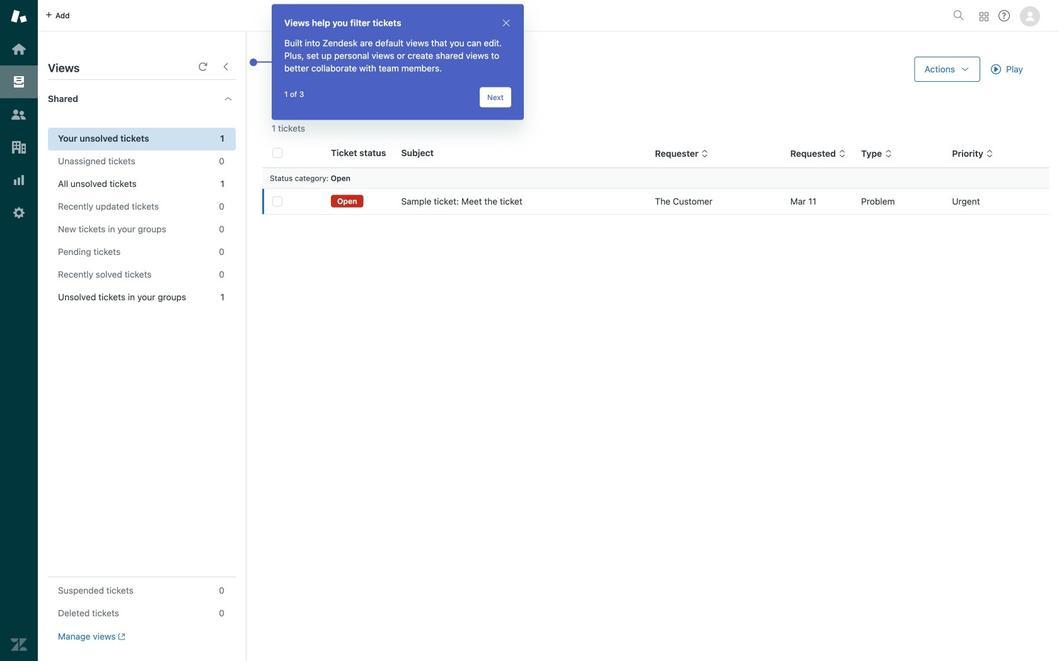 Task type: locate. For each thing, give the bounding box(es) containing it.
customers image
[[11, 107, 27, 123]]

reporting image
[[11, 172, 27, 188]]

row
[[262, 189, 1050, 215]]

admin image
[[11, 205, 27, 221]]

heading
[[38, 80, 246, 118]]

refresh views pane image
[[198, 62, 208, 72]]

get help image
[[998, 10, 1010, 21]]

opens in a new tab image
[[116, 634, 125, 641]]

organizations image
[[11, 139, 27, 156]]

dialog
[[272, 4, 524, 120]]

hide panel views image
[[221, 62, 231, 72]]

zendesk support image
[[11, 8, 27, 25]]

views image
[[11, 74, 27, 90]]

get started image
[[11, 41, 27, 57]]

close image
[[501, 18, 511, 28]]



Task type: describe. For each thing, give the bounding box(es) containing it.
main element
[[0, 0, 38, 662]]

zendesk products image
[[980, 12, 988, 21]]

zendesk image
[[11, 637, 27, 654]]



Task type: vqa. For each thing, say whether or not it's contained in the screenshot.
'progress bar'
no



